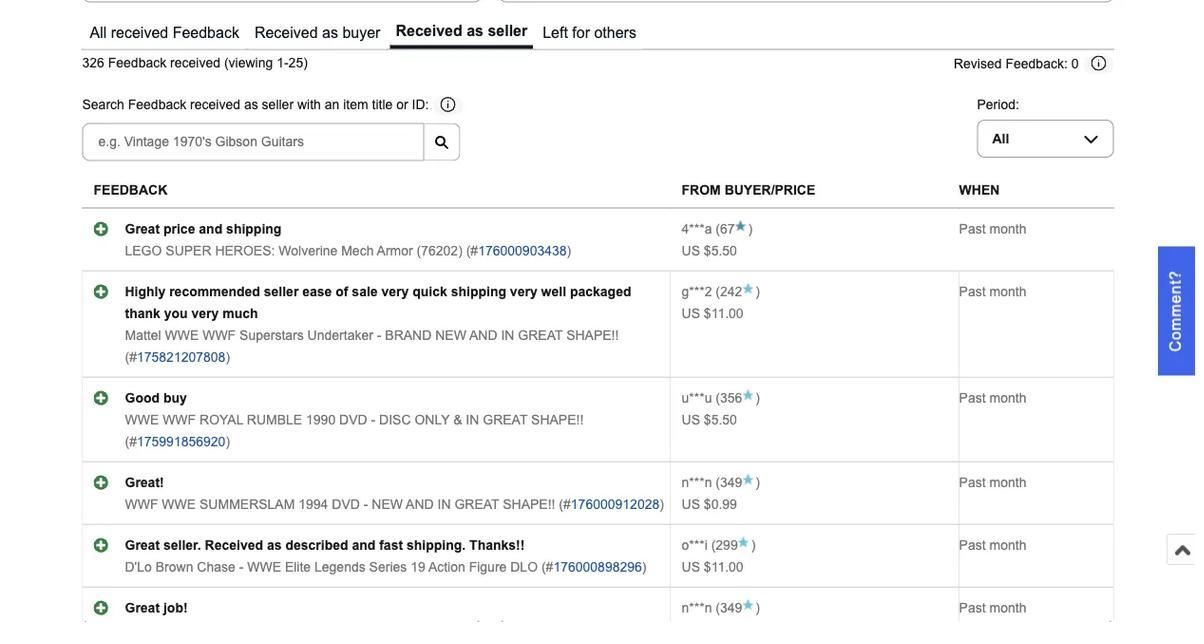 Task type: locate. For each thing, give the bounding box(es) containing it.
month for ( 349
[[990, 475, 1027, 490]]

1 vertical spatial new
[[372, 497, 403, 512]]

(# right (76202)
[[466, 244, 478, 258]]

job!
[[163, 601, 188, 616]]

us $11.00 down ( 242
[[682, 306, 744, 321]]

1 horizontal spatial wwf
[[163, 413, 196, 427]]

or
[[397, 98, 408, 113]]

dvd
[[339, 413, 368, 427], [332, 497, 360, 512]]

us $11.00 for o***i
[[682, 560, 744, 575]]

2 vertical spatial wwf
[[125, 497, 158, 512]]

described
[[286, 538, 348, 553]]

feedback left by buyer. element left 356
[[682, 391, 712, 406]]

wwf inside mattel wwe wwf superstars undertaker - brand new and in great shape!! (#
[[203, 328, 236, 343]]

past month element for 349
[[960, 475, 1027, 490]]

all inside popup button
[[993, 131, 1010, 146]]

wwf down great!
[[125, 497, 158, 512]]

of
[[336, 284, 348, 299]]

all down select the feedback time period you want to see element
[[993, 131, 1010, 146]]

new
[[436, 328, 467, 343], [372, 497, 403, 512]]

0 vertical spatial n***n
[[682, 475, 712, 490]]

2 vertical spatial received
[[190, 98, 241, 113]]

4 past month from the top
[[960, 475, 1027, 490]]

all inside button
[[90, 24, 107, 41]]

feedback left by buyer. element up us $0.99
[[682, 475, 712, 490]]

3 past month element from the top
[[960, 391, 1027, 406]]

thank
[[125, 306, 160, 321]]

good
[[125, 391, 160, 406]]

3 great from the top
[[125, 601, 160, 616]]

(# up the 176000898296 in the bottom of the page
[[559, 497, 571, 512]]

3 month from the top
[[990, 391, 1027, 406]]

seller inside highly recommended seller ease of sale very quick shipping very well packaged thank you very much
[[264, 284, 299, 299]]

$0.99
[[704, 497, 738, 512]]

comment? link
[[1159, 247, 1197, 376]]

received up 326 feedback received (viewing 1-25)
[[111, 24, 168, 41]]

great price and shipping lego super heroes: wolverine mech armor (76202) (# 176000903438 )
[[125, 222, 572, 258]]

feedback up 326 feedback received (viewing 1-25)
[[173, 24, 239, 41]]

and up shipping.
[[406, 497, 434, 512]]

us down 4***a
[[682, 244, 701, 258]]

2 vertical spatial shape!!
[[503, 497, 556, 512]]

n***n for first feedback left by buyer. element from the bottom
[[682, 601, 712, 616]]

2 past month from the top
[[960, 284, 1027, 299]]

us $5.50 down the 'u***u'
[[682, 413, 738, 427]]

great left job!
[[125, 601, 160, 616]]

1 vertical spatial us $11.00
[[682, 560, 744, 575]]

175821207808 )
[[137, 350, 230, 365]]

period:
[[978, 97, 1020, 112]]

dvd inside great! wwf wwe summerslam 1994 dvd - new and in great shape!! (# 176000912028 )
[[332, 497, 360, 512]]

highly recommended seller ease of sale very quick shipping very well packaged thank you very much
[[125, 284, 632, 321]]

as left described at the left
[[267, 538, 282, 553]]

past month for 356
[[960, 391, 1027, 406]]

$11.00 down ( 242
[[704, 306, 744, 321]]

quick
[[413, 284, 447, 299]]

1 vertical spatial and
[[406, 497, 434, 512]]

2 vertical spatial great
[[125, 601, 160, 616]]

- inside mattel wwe wwf superstars undertaker - brand new and in great shape!! (#
[[377, 328, 382, 343]]

1 vertical spatial shape!!
[[531, 413, 584, 427]]

received for 326
[[170, 56, 221, 71]]

0 vertical spatial and
[[199, 222, 223, 236]]

1 349 from the top
[[721, 475, 743, 490]]

very left well
[[510, 284, 538, 299]]

feedback left by buyer. element left 67
[[682, 222, 712, 236]]

2 past from the top
[[960, 284, 986, 299]]

new right brand
[[436, 328, 467, 343]]

seller left "with"
[[262, 98, 294, 113]]

great inside great price and shipping lego super heroes: wolverine mech armor (76202) (# 176000903438 )
[[125, 222, 160, 236]]

us $5.50 down 4***a
[[682, 244, 738, 258]]

price
[[163, 222, 195, 236]]

shipping up heroes:
[[226, 222, 282, 236]]

received
[[396, 22, 463, 39], [255, 24, 318, 41], [205, 538, 263, 553]]

shipping right "quick"
[[451, 284, 507, 299]]

$11.00 for 242
[[704, 306, 744, 321]]

great
[[125, 222, 160, 236], [125, 538, 160, 553], [125, 601, 160, 616]]

as left the left
[[467, 22, 484, 39]]

past
[[960, 222, 986, 236], [960, 284, 986, 299], [960, 391, 986, 406], [960, 475, 986, 490], [960, 538, 986, 553], [960, 601, 986, 616]]

6 past month from the top
[[960, 601, 1027, 616]]

1 vertical spatial shipping
[[451, 284, 507, 299]]

wwe inside great! wwf wwe summerslam 1994 dvd - new and in great shape!! (# 176000912028 )
[[162, 497, 196, 512]]

received up chase
[[205, 538, 263, 553]]

great up the lego
[[125, 222, 160, 236]]

wwf
[[203, 328, 236, 343], [163, 413, 196, 427], [125, 497, 158, 512]]

1 vertical spatial us $5.50
[[682, 413, 738, 427]]

received for received as buyer
[[255, 24, 318, 41]]

us for n***n
[[682, 497, 701, 512]]

in inside mattel wwe wwf superstars undertaker - brand new and in great shape!! (#
[[501, 328, 515, 343]]

176000912028 link
[[571, 497, 660, 512]]

2 horizontal spatial very
[[510, 284, 538, 299]]

us $0.99
[[682, 497, 738, 512]]

(# down mattel
[[125, 350, 137, 365]]

2 vertical spatial in
[[438, 497, 451, 512]]

n***n down o***i in the right bottom of the page
[[682, 601, 712, 616]]

wwf for wwe
[[125, 497, 158, 512]]

4 past month element from the top
[[960, 475, 1027, 490]]

as inside button
[[322, 24, 338, 41]]

dvd right the 1990
[[339, 413, 368, 427]]

1 vertical spatial $11.00
[[704, 560, 744, 575]]

us for g***2
[[682, 306, 701, 321]]

as up 'e.g. vintage 1970's gibson guitars' text box
[[244, 98, 258, 113]]

feedback right search
[[128, 98, 187, 113]]

2 horizontal spatial in
[[501, 328, 515, 343]]

0 vertical spatial dvd
[[339, 413, 368, 427]]

us down o***i in the right bottom of the page
[[682, 560, 701, 575]]

good buy
[[125, 391, 187, 406]]

and up super
[[199, 222, 223, 236]]

1 vertical spatial n***n
[[682, 601, 712, 616]]

0 horizontal spatial and
[[199, 222, 223, 236]]

0 vertical spatial shape!!
[[567, 328, 619, 343]]

e.g. Vintage 1970's Gibson Guitars text field
[[82, 123, 424, 161]]

received
[[111, 24, 168, 41], [170, 56, 221, 71], [190, 98, 241, 113]]

1 vertical spatial wwf
[[163, 413, 196, 427]]

2 great from the top
[[125, 538, 160, 553]]

armor
[[377, 244, 413, 258]]

as
[[467, 22, 484, 39], [322, 24, 338, 41], [244, 98, 258, 113], [267, 538, 282, 553]]

us left $0.99 in the right of the page
[[682, 497, 701, 512]]

) inside great! wwf wwe summerslam 1994 dvd - new and in great shape!! (# 176000912028 )
[[660, 497, 664, 512]]

) inside great seller. received as described and fast shipping. thanks!! d'lo brown chase - wwe elite legends series 19 action figure dlo (# 176000898296 )
[[642, 560, 647, 575]]

received down 326 feedback received (viewing 1-25)
[[190, 98, 241, 113]]

with
[[297, 98, 321, 113]]

( 67
[[712, 222, 735, 236]]

superstars
[[240, 328, 304, 343]]

0 vertical spatial feedback
[[173, 24, 239, 41]]

( right g***2
[[716, 284, 721, 299]]

very down recommended
[[192, 306, 219, 321]]

0 vertical spatial new
[[436, 328, 467, 343]]

0 horizontal spatial all
[[90, 24, 107, 41]]

$11.00 down ( 299
[[704, 560, 744, 575]]

shape!! inside great! wwf wwe summerslam 1994 dvd - new and in great shape!! (# 176000912028 )
[[503, 497, 556, 512]]

title
[[372, 98, 393, 113]]

seller
[[488, 22, 528, 39], [262, 98, 294, 113], [264, 284, 299, 299]]

(# inside the wwe wwf royal rumble 1990 dvd - disc only & in great shape!! (#
[[125, 435, 137, 449]]

as left buyer
[[322, 24, 338, 41]]

0 vertical spatial ( 349
[[712, 475, 743, 490]]

0 vertical spatial 349
[[721, 475, 743, 490]]

in right &
[[466, 413, 479, 427]]

comment?
[[1168, 270, 1185, 352]]

good buy element
[[125, 391, 187, 406]]

1 past month from the top
[[960, 222, 1027, 236]]

n***n up us $0.99
[[682, 475, 712, 490]]

0 vertical spatial seller
[[488, 22, 528, 39]]

1 feedback left by buyer. element from the top
[[682, 222, 712, 236]]

seller left the left
[[488, 22, 528, 39]]

seller left ease at the left top of the page
[[264, 284, 299, 299]]

feedback left by buyer. element for mattel wwe wwf superstars undertaker - brand new and in great shape!! (#
[[682, 284, 712, 299]]

wwf inside great! wwf wwe summerslam 1994 dvd - new and in great shape!! (# 176000912028 )
[[125, 497, 158, 512]]

past month element for 67
[[960, 222, 1027, 236]]

and for brand
[[470, 328, 498, 343]]

5 past from the top
[[960, 538, 986, 553]]

shipping.
[[407, 538, 466, 553]]

1 us from the top
[[682, 244, 701, 258]]

past month element for 242
[[960, 284, 1027, 299]]

349
[[721, 475, 743, 490], [721, 601, 743, 616]]

1 vertical spatial ( 349
[[712, 601, 743, 616]]

1 past from the top
[[960, 222, 986, 236]]

2 n***n from the top
[[682, 601, 712, 616]]

(# up great! element
[[125, 435, 137, 449]]

176000912028
[[571, 497, 660, 512]]

1 vertical spatial great
[[125, 538, 160, 553]]

from buyer/price element
[[682, 183, 816, 198]]

1 vertical spatial received
[[170, 56, 221, 71]]

5 month from the top
[[990, 538, 1027, 553]]

feedback left by buyer. element left 242
[[682, 284, 712, 299]]

and inside great price and shipping lego super heroes: wolverine mech armor (76202) (# 176000903438 )
[[199, 222, 223, 236]]

in up shipping.
[[438, 497, 451, 512]]

1 horizontal spatial in
[[466, 413, 479, 427]]

feedback element
[[94, 183, 168, 198]]

received right buyer
[[396, 22, 463, 39]]

2 ( 349 from the top
[[712, 601, 743, 616]]

dvd right the 1994
[[332, 497, 360, 512]]

new inside mattel wwe wwf superstars undertaker - brand new and in great shape!! (#
[[436, 328, 467, 343]]

great inside great! wwf wwe summerslam 1994 dvd - new and in great shape!! (# 176000912028 )
[[455, 497, 499, 512]]

us for u***u
[[682, 413, 701, 427]]

past for ( 356
[[960, 391, 986, 406]]

great! element
[[125, 475, 164, 490]]

all button
[[978, 120, 1115, 158]]

1 $11.00 from the top
[[704, 306, 744, 321]]

1 vertical spatial and
[[352, 538, 376, 553]]

new up fast
[[372, 497, 403, 512]]

- right chase
[[239, 560, 244, 575]]

n***n for feedback left by buyer. element related to wwf wwe summerslam 1994 dvd - new and in great shape!! (#
[[682, 475, 712, 490]]

176000903438
[[478, 244, 567, 258]]

us for o***i
[[682, 560, 701, 575]]

- inside great! wwf wwe summerslam 1994 dvd - new and in great shape!! (# 176000912028 )
[[364, 497, 368, 512]]

great seller. received as described and fast shipping. thanks!! element
[[125, 538, 525, 553]]

all up 326
[[90, 24, 107, 41]]

received down 'all received feedback' button
[[170, 56, 221, 71]]

$5.50 down the ( 67
[[704, 244, 738, 258]]

chase
[[197, 560, 236, 575]]

1 horizontal spatial very
[[382, 284, 409, 299]]

seller inside button
[[488, 22, 528, 39]]

0 horizontal spatial shipping
[[226, 222, 282, 236]]

0 vertical spatial shipping
[[226, 222, 282, 236]]

&
[[454, 413, 462, 427]]

1 vertical spatial dvd
[[332, 497, 360, 512]]

1 n***n from the top
[[682, 475, 712, 490]]

4 feedback left by buyer. element from the top
[[682, 475, 712, 490]]

when
[[960, 183, 1000, 198]]

and inside great! wwf wwe summerslam 1994 dvd - new and in great shape!! (# 176000912028 )
[[406, 497, 434, 512]]

1 vertical spatial in
[[466, 413, 479, 427]]

( 349 down 299
[[712, 601, 743, 616]]

very
[[382, 284, 409, 299], [510, 284, 538, 299], [192, 306, 219, 321]]

0 vertical spatial $11.00
[[704, 306, 744, 321]]

2 past month element from the top
[[960, 284, 1027, 299]]

0 vertical spatial received
[[111, 24, 168, 41]]

feedback left by buyer. element left 299
[[682, 538, 708, 553]]

much
[[223, 306, 258, 321]]

feedback for 326
[[108, 56, 167, 71]]

2 vertical spatial feedback
[[128, 98, 187, 113]]

(# inside mattel wwe wwf superstars undertaker - brand new and in great shape!! (#
[[125, 350, 137, 365]]

and for -
[[406, 497, 434, 512]]

us $11.00 for g***2
[[682, 306, 744, 321]]

feedback left by buyer. element for wwf wwe summerslam 1994 dvd - new and in great shape!! (#
[[682, 475, 712, 490]]

( for lego super heroes: wolverine mech armor (76202) (#
[[716, 222, 721, 236]]

349 down 299
[[721, 601, 743, 616]]

wwe down great!
[[162, 497, 196, 512]]

wwe wwf royal rumble 1990 dvd - disc only & in great shape!! (#
[[125, 413, 584, 449]]

- right the 1994
[[364, 497, 368, 512]]

left for others
[[543, 24, 637, 41]]

and
[[199, 222, 223, 236], [352, 538, 376, 553]]

new inside great! wwf wwe summerslam 1994 dvd - new and in great shape!! (# 176000912028 )
[[372, 497, 403, 512]]

received as seller button
[[390, 17, 533, 49]]

very right sale
[[382, 284, 409, 299]]

us $5.50 for u***u
[[682, 413, 738, 427]]

$5.50 down ( 356
[[704, 413, 738, 427]]

revised
[[954, 57, 1002, 71]]

feedback left by buyer. element containing 4***a
[[682, 222, 712, 236]]

great inside great seller. received as described and fast shipping. thanks!! d'lo brown chase - wwe elite legends series 19 action figure dlo (# 176000898296 )
[[125, 538, 160, 553]]

1 vertical spatial all
[[993, 131, 1010, 146]]

1 horizontal spatial all
[[993, 131, 1010, 146]]

received for search
[[190, 98, 241, 113]]

25)
[[289, 56, 308, 71]]

received up 1-
[[255, 24, 318, 41]]

2 us from the top
[[682, 306, 701, 321]]

great down well
[[518, 328, 563, 343]]

0 vertical spatial great
[[125, 222, 160, 236]]

$11.00
[[704, 306, 744, 321], [704, 560, 744, 575]]

and left fast
[[352, 538, 376, 553]]

0 horizontal spatial new
[[372, 497, 403, 512]]

dvd for 1990
[[339, 413, 368, 427]]

as inside button
[[467, 22, 484, 39]]

received inside button
[[255, 24, 318, 41]]

heroes:
[[215, 244, 275, 258]]

(
[[716, 222, 721, 236], [716, 284, 721, 299], [716, 391, 721, 406], [716, 475, 721, 490], [712, 538, 716, 553], [716, 601, 721, 616]]

4 past from the top
[[960, 475, 986, 490]]

feedback for search
[[128, 98, 187, 113]]

0 vertical spatial $5.50
[[704, 244, 738, 258]]

wwe down good
[[125, 413, 159, 427]]

packaged
[[570, 284, 632, 299]]

month for ( 242
[[990, 284, 1027, 299]]

1 horizontal spatial and
[[470, 328, 498, 343]]

1-
[[277, 56, 289, 71]]

and right brand
[[470, 328, 498, 343]]

1 vertical spatial $5.50
[[704, 413, 738, 427]]

5 past month from the top
[[960, 538, 1027, 553]]

wwf inside the wwe wwf royal rumble 1990 dvd - disc only & in great shape!! (#
[[163, 413, 196, 427]]

wolverine
[[279, 244, 338, 258]]

( for wwe wwf royal rumble 1990 dvd - disc only & in great shape!! (#
[[716, 391, 721, 406]]

0 horizontal spatial and
[[406, 497, 434, 512]]

0 horizontal spatial wwf
[[125, 497, 158, 512]]

others
[[595, 24, 637, 41]]

us $5.50
[[682, 244, 738, 258], [682, 413, 738, 427]]

left for others button
[[537, 17, 642, 49]]

wwe up 175821207808
[[165, 328, 199, 343]]

3 feedback left by buyer. element from the top
[[682, 391, 712, 406]]

5 us from the top
[[682, 560, 701, 575]]

- left brand
[[377, 328, 382, 343]]

2 us $11.00 from the top
[[682, 560, 744, 575]]

- inside the wwe wwf royal rumble 1990 dvd - disc only & in great shape!! (#
[[371, 413, 376, 427]]

in inside great! wwf wwe summerslam 1994 dvd - new and in great shape!! (# 176000912028 )
[[438, 497, 451, 512]]

great inside mattel wwe wwf superstars undertaker - brand new and in great shape!! (#
[[518, 328, 563, 343]]

when element
[[960, 183, 1000, 198]]

5 feedback left by buyer. element from the top
[[682, 538, 708, 553]]

2 $5.50 from the top
[[704, 413, 738, 427]]

3 us from the top
[[682, 413, 701, 427]]

0 vertical spatial in
[[501, 328, 515, 343]]

349 up $0.99 in the right of the page
[[721, 475, 743, 490]]

-
[[377, 328, 382, 343], [371, 413, 376, 427], [364, 497, 368, 512], [239, 560, 244, 575]]

0 horizontal spatial in
[[438, 497, 451, 512]]

19
[[411, 560, 426, 575]]

0 vertical spatial and
[[470, 328, 498, 343]]

4 month from the top
[[990, 475, 1027, 490]]

us down the 'u***u'
[[682, 413, 701, 427]]

1 $5.50 from the top
[[704, 244, 738, 258]]

feedback down 'all received feedback' button
[[108, 56, 167, 71]]

new for brand
[[436, 328, 467, 343]]

1 us $5.50 from the top
[[682, 244, 738, 258]]

(#
[[466, 244, 478, 258], [125, 350, 137, 365], [125, 435, 137, 449], [559, 497, 571, 512], [542, 560, 554, 575]]

( right o***i in the right bottom of the page
[[712, 538, 716, 553]]

2 vertical spatial seller
[[264, 284, 299, 299]]

wwe left elite
[[247, 560, 281, 575]]

- left disc
[[371, 413, 376, 427]]

2 vertical spatial great
[[455, 497, 499, 512]]

great up d'lo
[[125, 538, 160, 553]]

0 vertical spatial us $11.00
[[682, 306, 744, 321]]

great right &
[[483, 413, 528, 427]]

wwe inside the wwe wwf royal rumble 1990 dvd - disc only & in great shape!! (#
[[125, 413, 159, 427]]

(# right the 'dlo'
[[542, 560, 554, 575]]

received inside great seller. received as described and fast shipping. thanks!! d'lo brown chase - wwe elite legends series 19 action figure dlo (# 176000898296 )
[[205, 538, 263, 553]]

( right 4***a
[[716, 222, 721, 236]]

2 horizontal spatial wwf
[[203, 328, 236, 343]]

4 us from the top
[[682, 497, 701, 512]]

5 past month element from the top
[[960, 538, 1027, 553]]

figure
[[469, 560, 507, 575]]

feedback left by buyer. element containing o***i
[[682, 538, 708, 553]]

1 month from the top
[[990, 222, 1027, 236]]

feedback left by buyer. element
[[682, 222, 712, 236], [682, 284, 712, 299], [682, 391, 712, 406], [682, 475, 712, 490], [682, 538, 708, 553], [682, 601, 712, 616]]

feedback
[[173, 24, 239, 41], [108, 56, 167, 71], [128, 98, 187, 113]]

1 horizontal spatial new
[[436, 328, 467, 343]]

$5.50
[[704, 244, 738, 258], [704, 413, 738, 427]]

2 us $5.50 from the top
[[682, 413, 738, 427]]

1 past month element from the top
[[960, 222, 1027, 236]]

1 us $11.00 from the top
[[682, 306, 744, 321]]

1 vertical spatial feedback
[[108, 56, 167, 71]]

2 feedback left by buyer. element from the top
[[682, 284, 712, 299]]

and
[[470, 328, 498, 343], [406, 497, 434, 512]]

3 past from the top
[[960, 391, 986, 406]]

wwf down much
[[203, 328, 236, 343]]

1 vertical spatial 349
[[721, 601, 743, 616]]

1 great from the top
[[125, 222, 160, 236]]

great up thanks!!
[[455, 497, 499, 512]]

us down g***2
[[682, 306, 701, 321]]

n***n
[[682, 475, 712, 490], [682, 601, 712, 616]]

(# inside great price and shipping lego super heroes: wolverine mech armor (76202) (# 176000903438 )
[[466, 244, 478, 258]]

( 349 up $0.99 in the right of the page
[[712, 475, 743, 490]]

you
[[164, 306, 188, 321]]

all for all received feedback
[[90, 24, 107, 41]]

seller for recommended
[[264, 284, 299, 299]]

1 horizontal spatial and
[[352, 538, 376, 553]]

2 month from the top
[[990, 284, 1027, 299]]

past month element
[[960, 222, 1027, 236], [960, 284, 1027, 299], [960, 391, 1027, 406], [960, 475, 1027, 490], [960, 538, 1027, 553], [960, 601, 1027, 616]]

and inside mattel wwe wwf superstars undertaker - brand new and in great shape!! (#
[[470, 328, 498, 343]]

1 horizontal spatial shipping
[[451, 284, 507, 299]]

( for wwf wwe summerslam 1994 dvd - new and in great shape!! (#
[[716, 475, 721, 490]]

feedback left by buyer. element down o***i in the right bottom of the page
[[682, 601, 712, 616]]

shape!! inside mattel wwe wwf superstars undertaker - brand new and in great shape!! (#
[[567, 328, 619, 343]]

wwf up 175991856920
[[163, 413, 196, 427]]

past month element for 356
[[960, 391, 1027, 406]]

0 horizontal spatial very
[[192, 306, 219, 321]]

0 vertical spatial great
[[518, 328, 563, 343]]

0 vertical spatial us $5.50
[[682, 244, 738, 258]]

series
[[369, 560, 407, 575]]

175991856920 link
[[137, 435, 226, 449]]

( up $0.99 in the right of the page
[[716, 475, 721, 490]]

1990
[[306, 413, 336, 427]]

1 vertical spatial great
[[483, 413, 528, 427]]

in down 176000903438 link at top
[[501, 328, 515, 343]]

0 vertical spatial all
[[90, 24, 107, 41]]

( right the 'u***u'
[[716, 391, 721, 406]]

2 $11.00 from the top
[[704, 560, 744, 575]]

dvd inside the wwe wwf royal rumble 1990 dvd - disc only & in great shape!! (#
[[339, 413, 368, 427]]

buy
[[163, 391, 187, 406]]

0 vertical spatial wwf
[[203, 328, 236, 343]]

received inside button
[[396, 22, 463, 39]]

3 past month from the top
[[960, 391, 1027, 406]]

feedback left by buyer. element containing g***2
[[682, 284, 712, 299]]

sale
[[352, 284, 378, 299]]

us $11.00 down ( 299
[[682, 560, 744, 575]]

feedback left by buyer. element containing u***u
[[682, 391, 712, 406]]



Task type: describe. For each thing, give the bounding box(es) containing it.
feedback left by buyer. element for wwe wwf royal rumble 1990 dvd - disc only & in great shape!! (#
[[682, 391, 712, 406]]

buyer/price
[[725, 183, 816, 198]]

6 past month element from the top
[[960, 601, 1027, 616]]

feedback left by buyer. element for d'lo brown chase - wwe elite legends series 19 action figure dlo (#
[[682, 538, 708, 553]]

from
[[682, 183, 721, 198]]

$11.00 for 299
[[704, 560, 744, 575]]

revised feedback: 0
[[954, 57, 1079, 71]]

(76202)
[[417, 244, 463, 258]]

great seller. received as described and fast shipping. thanks!! d'lo brown chase - wwe elite legends series 19 action figure dlo (# 176000898296 )
[[125, 538, 647, 575]]

great!
[[125, 475, 164, 490]]

feedback:
[[1006, 57, 1068, 71]]

(viewing
[[224, 56, 273, 71]]

- inside great seller. received as described and fast shipping. thanks!! d'lo brown chase - wwe elite legends series 19 action figure dlo (# 176000898296 )
[[239, 560, 244, 575]]

( down ( 299
[[716, 601, 721, 616]]

g***2
[[682, 284, 712, 299]]

us for 4***a
[[682, 244, 701, 258]]

shape!! for mattel wwe wwf superstars undertaker - brand new and in great shape!! (#
[[567, 328, 619, 343]]

ease
[[302, 284, 332, 299]]

all received feedback button
[[84, 17, 245, 49]]

$5.50 for 67
[[704, 244, 738, 258]]

mech
[[341, 244, 374, 258]]

6 past from the top
[[960, 601, 986, 616]]

month for ( 67
[[990, 222, 1027, 236]]

mattel
[[125, 328, 161, 343]]

great job!
[[125, 601, 188, 616]]

received inside button
[[111, 24, 168, 41]]

brand
[[385, 328, 432, 343]]

legends
[[315, 560, 366, 575]]

$5.50 for 356
[[704, 413, 738, 427]]

lego
[[125, 244, 162, 258]]

royal
[[200, 413, 243, 427]]

disc
[[379, 413, 411, 427]]

as inside great seller. received as described and fast shipping. thanks!! d'lo brown chase - wwe elite legends series 19 action figure dlo (# 176000898296 )
[[267, 538, 282, 553]]

1 ( 349 from the top
[[712, 475, 743, 490]]

search
[[82, 98, 124, 113]]

seller.
[[163, 538, 201, 553]]

past for ( 242
[[960, 284, 986, 299]]

feedback inside button
[[173, 24, 239, 41]]

in for brand
[[501, 328, 515, 343]]

in inside the wwe wwf royal rumble 1990 dvd - disc only & in great shape!! (#
[[466, 413, 479, 427]]

past for ( 67
[[960, 222, 986, 236]]

past month for 299
[[960, 538, 1027, 553]]

brown
[[156, 560, 193, 575]]

select the feedback time period you want to see element
[[978, 97, 1020, 112]]

past month element for 299
[[960, 538, 1027, 553]]

search feedback received as seller with an item title or id:
[[82, 98, 429, 113]]

6 feedback left by buyer. element from the top
[[682, 601, 712, 616]]

( 356
[[712, 391, 743, 406]]

wwe inside great seller. received as described and fast shipping. thanks!! d'lo brown chase - wwe elite legends series 19 action figure dlo (# 176000898296 )
[[247, 560, 281, 575]]

wwe inside mattel wwe wwf superstars undertaker - brand new and in great shape!! (#
[[165, 328, 199, 343]]

326
[[82, 56, 104, 71]]

recommended
[[169, 284, 260, 299]]

received as buyer
[[255, 24, 381, 41]]

super
[[166, 244, 212, 258]]

past for ( 299
[[960, 538, 986, 553]]

shipping inside great price and shipping lego super heroes: wolverine mech armor (76202) (# 176000903438 )
[[226, 222, 282, 236]]

elite
[[285, 560, 311, 575]]

great for great price and shipping
[[125, 222, 160, 236]]

an
[[325, 98, 340, 113]]

67
[[721, 222, 735, 236]]

past month for 242
[[960, 284, 1027, 299]]

6 month from the top
[[990, 601, 1027, 616]]

fast
[[379, 538, 403, 553]]

item
[[343, 98, 368, 113]]

month for ( 299
[[990, 538, 1027, 553]]

month for ( 356
[[990, 391, 1027, 406]]

highly recommended seller ease of sale very quick shipping very well packaged thank you very much element
[[125, 284, 632, 321]]

(# inside great seller. received as described and fast shipping. thanks!! d'lo brown chase - wwe elite legends series 19 action figure dlo (# 176000898296 )
[[542, 560, 554, 575]]

(# inside great! wwf wwe summerslam 1994 dvd - new and in great shape!! (# 176000912028 )
[[559, 497, 571, 512]]

( 242
[[712, 284, 743, 299]]

d'lo
[[125, 560, 152, 575]]

wwf for royal
[[163, 413, 196, 427]]

great job! element
[[125, 601, 188, 616]]

176000898296 link
[[554, 560, 642, 575]]

seller for as
[[488, 22, 528, 39]]

o***i
[[682, 538, 708, 553]]

great inside the wwe wwf royal rumble 1990 dvd - disc only & in great shape!! (#
[[483, 413, 528, 427]]

all for all
[[993, 131, 1010, 146]]

us $5.50 for 4***a
[[682, 244, 738, 258]]

past month for 67
[[960, 222, 1027, 236]]

2 349 from the top
[[721, 601, 743, 616]]

0
[[1072, 57, 1079, 71]]

175991856920 )
[[137, 435, 230, 449]]

left
[[543, 24, 568, 41]]

dvd for 1994
[[332, 497, 360, 512]]

great for great seller. received as described and fast shipping. thanks!!
[[125, 538, 160, 553]]

( for d'lo brown chase - wwe elite legends series 19 action figure dlo (#
[[712, 538, 716, 553]]

received as seller
[[396, 22, 528, 39]]

dlo
[[511, 560, 538, 575]]

summerslam
[[200, 497, 295, 512]]

highly
[[125, 284, 166, 299]]

rumble
[[247, 413, 302, 427]]

176000898296
[[554, 560, 642, 575]]

id:
[[412, 98, 429, 113]]

received as buyer button
[[249, 17, 386, 49]]

new for -
[[372, 497, 403, 512]]

mattel wwe wwf superstars undertaker - brand new and in great shape!! (#
[[125, 328, 619, 365]]

feedback left by buyer. element for lego super heroes: wolverine mech armor (76202) (#
[[682, 222, 712, 236]]

great for mattel wwe wwf superstars undertaker - brand new and in great shape!! (#
[[518, 328, 563, 343]]

undertaker
[[308, 328, 373, 343]]

( for mattel wwe wwf superstars undertaker - brand new and in great shape!! (#
[[716, 284, 721, 299]]

past for ( 349
[[960, 475, 986, 490]]

175821207808 link
[[137, 350, 226, 365]]

) inside great price and shipping lego super heroes: wolverine mech armor (76202) (# 176000903438 )
[[567, 244, 572, 258]]

u***u
[[682, 391, 712, 406]]

326 feedback received (viewing 1-25)
[[82, 56, 308, 71]]

1 vertical spatial seller
[[262, 98, 294, 113]]

thanks!!
[[470, 538, 525, 553]]

received for received as seller
[[396, 22, 463, 39]]

action
[[429, 560, 466, 575]]

1994
[[299, 497, 328, 512]]

and inside great seller. received as described and fast shipping. thanks!! d'lo brown chase - wwe elite legends series 19 action figure dlo (# 176000898296 )
[[352, 538, 376, 553]]

356
[[721, 391, 743, 406]]

4***a
[[682, 222, 712, 236]]

great price and shipping element
[[125, 222, 282, 236]]

175991856920
[[137, 435, 226, 449]]

well
[[541, 284, 567, 299]]

shape!! inside the wwe wwf royal rumble 1990 dvd - disc only & in great shape!! (#
[[531, 413, 584, 427]]

all received feedback
[[90, 24, 239, 41]]

past month for 349
[[960, 475, 1027, 490]]

shipping inside highly recommended seller ease of sale very quick shipping very well packaged thank you very much
[[451, 284, 507, 299]]

great for great! wwf wwe summerslam 1994 dvd - new and in great shape!! (# 176000912028 )
[[455, 497, 499, 512]]

shape!! for great! wwf wwe summerslam 1994 dvd - new and in great shape!! (# 176000912028 )
[[503, 497, 556, 512]]

feedback
[[94, 183, 168, 198]]

great! wwf wwe summerslam 1994 dvd - new and in great shape!! (# 176000912028 )
[[125, 475, 664, 512]]

in for -
[[438, 497, 451, 512]]



Task type: vqa. For each thing, say whether or not it's contained in the screenshot.


